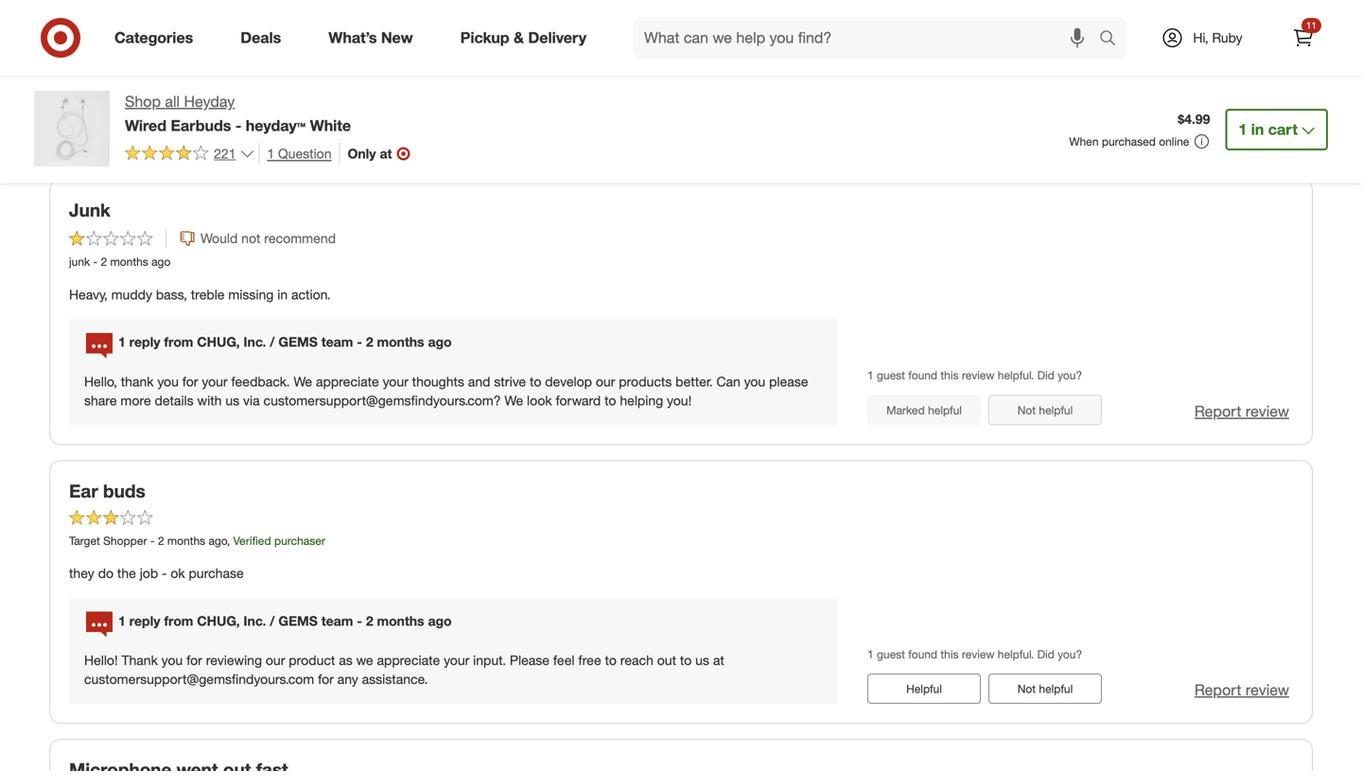 Task type: vqa. For each thing, say whether or not it's contained in the screenshot.
the top customersupport@gemsfindyours.com
yes



Task type: describe. For each thing, give the bounding box(es) containing it.
- right junk
[[93, 255, 98, 269]]

they do the job - ok purchase
[[69, 565, 244, 582]]

to inside it works alright the only problem was that i could hear perfectly in the left bud while the audio in the right bud is super low compared to the audio in the left.
[[133, 5, 145, 22]]

1 bud from the left
[[504, 0, 527, 3]]

appreciate inside hello, thank you for your feedback. we appreciate your thoughts and strive to develop our products better. can you please share more details with us via customersupport@gemsfindyours.com? we look forward to helping you!
[[316, 373, 379, 390]]

wired
[[125, 116, 167, 135]]

help
[[679, 92, 705, 109]]

0 horizontal spatial we
[[294, 373, 312, 390]]

any
[[337, 671, 358, 688]]

super
[[731, 0, 765, 3]]

reviewing for product.
[[206, 92, 262, 109]]

you right shop
[[161, 92, 183, 109]]

pickup & delivery link
[[444, 17, 610, 59]]

months up thoughts
[[377, 334, 424, 350]]

hello, thank you for your feedback. we appreciate your thoughts and strive to develop our products better. can you please share more details with us via customersupport@gemsfindyours.com? we look forward to helping you!
[[84, 373, 808, 409]]

ago up purchase
[[209, 534, 227, 548]]

all
[[165, 92, 180, 111]]

feel
[[553, 652, 575, 669]]

reach inside hello! thank you for reviewing our product. we apologize that you are not satisfied and would like to help you resolve the issue. please reach out to us at customersupport@gemsfindyours.com for further assistance.
[[165, 111, 198, 128]]

not helpful for ear buds
[[1018, 682, 1073, 696]]

they
[[69, 565, 94, 582]]

left.
[[244, 5, 266, 22]]

would
[[601, 92, 637, 109]]

buds
[[103, 480, 145, 502]]

1 down they do the job - ok purchase
[[118, 613, 126, 629]]

the down problem
[[222, 5, 241, 22]]

you inside hello! thank you for reviewing our product as we appreciate your input. please feel free to reach out to us at customersupport@gemsfindyours.com for any assistance.
[[161, 652, 183, 669]]

recommend
[[264, 230, 336, 247]]

the left 'right'
[[638, 0, 657, 3]]

thank for hello! thank you for reviewing our product. we apologize that you are not satisfied and would like to help you resolve the issue. please reach out to us at customersupport@gemsfindyours.com for further assistance.
[[122, 92, 158, 109]]

appreciate inside hello! thank you for reviewing our product as we appreciate your input. please feel free to reach out to us at customersupport@gemsfindyours.com for any assistance.
[[377, 652, 440, 669]]

hi, ruby
[[1193, 29, 1243, 46]]

inc. for junk
[[244, 334, 266, 350]]

purchase
[[189, 565, 244, 582]]

shopper
[[103, 534, 147, 548]]

guest for junk
[[877, 368, 905, 382]]

- inside shop all heyday wired earbuds - heyday™ white
[[235, 116, 242, 135]]

ago up thoughts
[[428, 334, 452, 350]]

chug, for ear buds
[[197, 613, 240, 629]]

you? for ear buds
[[1058, 647, 1082, 661]]

develop
[[545, 373, 592, 390]]

pickup & delivery
[[460, 28, 587, 47]]

what's
[[329, 28, 377, 47]]

for left any
[[318, 671, 334, 688]]

you!
[[667, 392, 692, 409]]

1 vertical spatial not
[[241, 230, 261, 247]]

1 horizontal spatial your
[[383, 373, 409, 390]]

only at
[[348, 145, 392, 162]]

you left are
[[452, 92, 473, 109]]

1 question link
[[259, 143, 332, 164]]

works
[[80, 0, 115, 3]]

new
[[381, 28, 413, 47]]

please inside hello! thank you for reviewing our product. we apologize that you are not satisfied and would like to help you resolve the issue. please reach out to us at customersupport@gemsfindyours.com for further assistance.
[[122, 111, 162, 128]]

2 horizontal spatial we
[[505, 392, 523, 409]]

not for junk
[[1018, 403, 1036, 417]]

us inside hello, thank you for your feedback. we appreciate your thoughts and strive to develop our products better. can you please share more details with us via customersupport@gemsfindyours.com? we look forward to helping you!
[[226, 392, 240, 409]]

in right perfectly
[[445, 0, 456, 3]]

missing
[[228, 286, 274, 303]]

ear buds
[[69, 480, 145, 502]]

was
[[263, 0, 286, 3]]

muddy
[[111, 286, 152, 303]]

in down problem
[[208, 5, 218, 22]]

heavy, muddy bass, treble missing in action.
[[69, 286, 331, 303]]

chug, for junk
[[197, 334, 240, 350]]

1 in cart
[[1239, 120, 1298, 138]]

our inside hello, thank you for your feedback. we appreciate your thoughts and strive to develop our products better. can you please share more details with us via customersupport@gemsfindyours.com? we look forward to helping you!
[[596, 373, 615, 390]]

2 up we
[[366, 613, 373, 629]]

details
[[155, 392, 194, 409]]

1 left cart
[[1239, 120, 1247, 138]]

more
[[121, 392, 151, 409]]

look
[[527, 392, 552, 409]]

i
[[316, 0, 319, 3]]

1 in cart for wired earbuds - heyday™ white element
[[1239, 120, 1298, 138]]

your inside hello! thank you for reviewing our product as we appreciate your input. please feel free to reach out to us at customersupport@gemsfindyours.com for any assistance.
[[444, 652, 470, 669]]

ago up "bass,"
[[151, 255, 171, 269]]

report review button for ear buds
[[1195, 679, 1290, 701]]

assistance. inside hello! thank you for reviewing our product. we apologize that you are not satisfied and would like to help you resolve the issue. please reach out to us at customersupport@gemsfindyours.com for further assistance.
[[570, 111, 636, 128]]

only
[[182, 0, 206, 3]]

white
[[310, 116, 351, 135]]

is
[[718, 0, 727, 3]]

pickup
[[460, 28, 510, 47]]

issue.
[[84, 111, 118, 128]]

hello! thank you for reviewing our product as we appreciate your input. please feel free to reach out to us at customersupport@gemsfindyours.com for any assistance.
[[84, 652, 724, 688]]

compared
[[69, 5, 130, 22]]

0 vertical spatial audio
[[588, 0, 621, 3]]

1 up marked helpful button
[[868, 368, 874, 382]]

image of wired earbuds - heyday™ white image
[[34, 91, 110, 167]]

our for assistance.
[[266, 652, 285, 669]]

do
[[98, 565, 114, 582]]

team for ear buds
[[321, 613, 353, 629]]

when
[[1069, 134, 1099, 148]]

junk
[[69, 199, 110, 221]]

resolve
[[733, 92, 776, 109]]

2 up they do the job - ok purchase
[[158, 534, 164, 548]]

hi,
[[1193, 29, 1209, 46]]

you right 'help'
[[708, 92, 730, 109]]

months up muddy
[[110, 255, 148, 269]]

months up hello! thank you for reviewing our product as we appreciate your input. please feel free to reach out to us at customersupport@gemsfindyours.com for any assistance.
[[377, 613, 424, 629]]

in left cart
[[1251, 120, 1264, 138]]

deals
[[241, 28, 281, 47]]

better.
[[676, 373, 713, 390]]

it works alright the only problem was that i could hear perfectly in the left bud while the audio in the right bud is super low compared to the audio in the left.
[[69, 0, 789, 22]]

thank
[[121, 373, 154, 390]]

search button
[[1091, 17, 1136, 62]]

deals link
[[224, 17, 305, 59]]

the left the only
[[159, 0, 178, 3]]

purchased
[[1102, 134, 1156, 148]]

- right shopper
[[150, 534, 155, 548]]

&
[[514, 28, 524, 47]]

target shopper - 2 months ago , verified purchaser
[[69, 534, 325, 548]]

would not recommend
[[201, 230, 336, 247]]

the right while
[[565, 0, 584, 3]]

/ for junk
[[270, 334, 275, 350]]

at inside hello! thank you for reviewing our product. we apologize that you are not satisfied and would like to help you resolve the issue. please reach out to us at customersupport@gemsfindyours.com for further assistance.
[[258, 111, 269, 128]]

question
[[278, 145, 332, 162]]

it
[[69, 0, 76, 3]]

input.
[[473, 652, 506, 669]]

not helpful button for junk
[[989, 395, 1102, 425]]

marked helpful
[[887, 403, 962, 417]]

that inside hello! thank you for reviewing our product. we apologize that you are not satisfied and would like to help you resolve the issue. please reach out to us at customersupport@gemsfindyours.com for further assistance.
[[425, 92, 448, 109]]

products
[[619, 373, 672, 390]]

product.
[[289, 92, 338, 109]]

,
[[227, 534, 230, 548]]

with
[[197, 392, 222, 409]]

report review for junk
[[1195, 402, 1290, 420]]

we inside hello! thank you for reviewing our product. we apologize that you are not satisfied and would like to help you resolve the issue. please reach out to us at customersupport@gemsfindyours.com for further assistance.
[[342, 92, 361, 109]]

for left "further"
[[507, 111, 522, 128]]

ear
[[69, 480, 98, 502]]

feedback.
[[231, 373, 290, 390]]

thoughts
[[412, 373, 464, 390]]

please
[[769, 373, 808, 390]]

what's new link
[[312, 17, 437, 59]]

from for ear buds
[[164, 613, 193, 629]]

low
[[769, 0, 789, 3]]

hello! for hello! thank you for reviewing our product. we apologize that you are not satisfied and would like to help you resolve the issue. please reach out to us at customersupport@gemsfindyours.com for further assistance.
[[84, 92, 118, 109]]

further
[[526, 111, 566, 128]]

- up 'customersupport@gemsfindyours.com?' on the bottom left of page
[[357, 334, 362, 350]]

ruby
[[1212, 29, 1243, 46]]

1 report from the top
[[1195, 121, 1242, 140]]

1 report review from the top
[[1195, 121, 1290, 140]]

out inside hello! thank you for reviewing our product as we appreciate your input. please feel free to reach out to us at customersupport@gemsfindyours.com for any assistance.
[[657, 652, 676, 669]]

11 link
[[1283, 17, 1325, 59]]

reply for junk
[[129, 334, 160, 350]]



Task type: locate. For each thing, give the bounding box(es) containing it.
assistance. down would
[[570, 111, 636, 128]]

helpful.
[[998, 368, 1034, 382], [998, 647, 1034, 661]]

target
[[69, 534, 100, 548]]

at inside hello! thank you for reviewing our product as we appreciate your input. please feel free to reach out to us at customersupport@gemsfindyours.com for any assistance.
[[713, 652, 724, 669]]

report for junk
[[1195, 402, 1242, 420]]

0 vertical spatial out
[[202, 111, 221, 128]]

reach inside hello! thank you for reviewing our product as we appreciate your input. please feel free to reach out to us at customersupport@gemsfindyours.com for any assistance.
[[620, 652, 654, 669]]

1 this from the top
[[941, 368, 959, 382]]

1 horizontal spatial assistance.
[[570, 111, 636, 128]]

customersupport@gemsfindyours.com inside hello! thank you for reviewing our product as we appreciate your input. please feel free to reach out to us at customersupport@gemsfindyours.com for any assistance.
[[84, 671, 314, 688]]

1 helpful. from the top
[[998, 368, 1034, 382]]

0 vertical spatial inc.
[[244, 334, 266, 350]]

2 vertical spatial our
[[266, 652, 285, 669]]

found up marked helpful button
[[909, 368, 938, 382]]

we right feedback.
[[294, 373, 312, 390]]

221
[[214, 145, 236, 162]]

helpful. for ear buds
[[998, 647, 1034, 661]]

reply for ear buds
[[129, 613, 160, 629]]

1 guest found this review helpful. did you? for ear buds
[[868, 647, 1082, 661]]

2 found from the top
[[909, 647, 938, 661]]

0 vertical spatial team
[[321, 334, 353, 350]]

reviewing up the earbuds
[[206, 92, 262, 109]]

inc.
[[244, 334, 266, 350], [244, 613, 266, 629]]

0 vertical spatial report review
[[1195, 121, 1290, 140]]

you up details
[[157, 373, 179, 390]]

1 vertical spatial not helpful
[[1018, 682, 1073, 696]]

for right the all
[[186, 92, 202, 109]]

221 link
[[125, 143, 255, 166]]

you down the ok
[[161, 652, 183, 669]]

report review for ear buds
[[1195, 681, 1290, 699]]

0 vertical spatial we
[[342, 92, 361, 109]]

helpful for junk
[[1039, 403, 1073, 417]]

thank down job
[[122, 652, 158, 669]]

1 vertical spatial we
[[294, 373, 312, 390]]

shop all heyday wired earbuds - heyday™ white
[[125, 92, 351, 135]]

0 vertical spatial report
[[1195, 121, 1242, 140]]

that
[[290, 0, 313, 3], [425, 92, 448, 109]]

apologize
[[365, 92, 422, 109]]

hello! for hello! thank you for reviewing our product as we appreciate your input. please feel free to reach out to us at customersupport@gemsfindyours.com for any assistance.
[[84, 652, 118, 669]]

1 inc. from the top
[[244, 334, 266, 350]]

1 team from the top
[[321, 334, 353, 350]]

1 vertical spatial that
[[425, 92, 448, 109]]

0 vertical spatial you?
[[1058, 368, 1082, 382]]

please left feel
[[510, 652, 550, 669]]

reach right free on the bottom left
[[620, 652, 654, 669]]

1 vertical spatial at
[[380, 145, 392, 162]]

0 horizontal spatial assistance.
[[362, 671, 428, 688]]

assistance. down we
[[362, 671, 428, 688]]

via
[[243, 392, 260, 409]]

1 vertical spatial our
[[596, 373, 615, 390]]

helpful button
[[868, 674, 981, 704]]

2 vertical spatial we
[[505, 392, 523, 409]]

- up we
[[357, 613, 362, 629]]

0 horizontal spatial audio
[[171, 5, 204, 22]]

ago
[[151, 255, 171, 269], [428, 334, 452, 350], [209, 534, 227, 548], [428, 613, 452, 629]]

marked helpful button
[[868, 395, 981, 425]]

2 chug, from the top
[[197, 613, 240, 629]]

- up 221
[[235, 116, 242, 135]]

2 guest from the top
[[877, 647, 905, 661]]

1 vertical spatial us
[[226, 392, 240, 409]]

and inside hello, thank you for your feedback. we appreciate your thoughts and strive to develop our products better. can you please share more details with us via customersupport@gemsfindyours.com? we look forward to helping you!
[[468, 373, 490, 390]]

ok
[[171, 565, 185, 582]]

online
[[1159, 134, 1190, 148]]

assistance. inside hello! thank you for reviewing our product as we appreciate your input. please feel free to reach out to us at customersupport@gemsfindyours.com for any assistance.
[[362, 671, 428, 688]]

1 gems from the top
[[278, 334, 318, 350]]

delivery
[[528, 28, 587, 47]]

1 reply from chug, inc. / gems team - 2 months ago up feedback.
[[118, 334, 452, 350]]

1 vertical spatial out
[[657, 652, 676, 669]]

1 horizontal spatial and
[[575, 92, 598, 109]]

helpful. for junk
[[998, 368, 1034, 382]]

chug, down treble at the top
[[197, 334, 240, 350]]

1 vertical spatial reply
[[129, 613, 160, 629]]

heavy,
[[69, 286, 108, 303]]

not helpful button for ear buds
[[989, 674, 1102, 704]]

1 reviewing from the top
[[206, 92, 262, 109]]

0 vertical spatial and
[[575, 92, 598, 109]]

our left product
[[266, 652, 285, 669]]

you
[[161, 92, 183, 109], [452, 92, 473, 109], [708, 92, 730, 109], [157, 373, 179, 390], [744, 373, 766, 390], [161, 652, 183, 669]]

hear
[[360, 0, 386, 3]]

1 vertical spatial inc.
[[244, 613, 266, 629]]

chug,
[[197, 334, 240, 350], [197, 613, 240, 629]]

guest up marked
[[877, 368, 905, 382]]

verified
[[233, 534, 271, 548]]

we up white
[[342, 92, 361, 109]]

0 vertical spatial reach
[[165, 111, 198, 128]]

1 vertical spatial 1 reply from chug, inc. / gems team - 2 months ago
[[118, 613, 452, 629]]

product
[[289, 652, 335, 669]]

2 up 'customersupport@gemsfindyours.com?' on the bottom left of page
[[366, 334, 373, 350]]

bud
[[504, 0, 527, 3], [691, 0, 714, 3]]

0 horizontal spatial your
[[202, 373, 228, 390]]

1 vertical spatial helpful.
[[998, 647, 1034, 661]]

guest
[[877, 368, 905, 382], [877, 647, 905, 661]]

not inside hello! thank you for reviewing our product. we apologize that you are not satisfied and would like to help you resolve the issue. please reach out to us at customersupport@gemsfindyours.com for further assistance.
[[499, 92, 518, 109]]

1 thank from the top
[[122, 92, 158, 109]]

thank for hello! thank you for reviewing our product as we appreciate your input. please feel free to reach out to us at customersupport@gemsfindyours.com for any assistance.
[[122, 652, 158, 669]]

our for reach
[[266, 92, 285, 109]]

hello! inside hello! thank you for reviewing our product. we apologize that you are not satisfied and would like to help you resolve the issue. please reach out to us at customersupport@gemsfindyours.com for further assistance.
[[84, 92, 118, 109]]

the right resolve
[[779, 92, 798, 109]]

0 horizontal spatial out
[[202, 111, 221, 128]]

we down strive
[[505, 392, 523, 409]]

hello! up issue.
[[84, 92, 118, 109]]

audio down the only
[[171, 5, 204, 22]]

for inside hello, thank you for your feedback. we appreciate your thoughts and strive to develop our products better. can you please share more details with us via customersupport@gemsfindyours.com? we look forward to helping you!
[[182, 373, 198, 390]]

treble
[[191, 286, 225, 303]]

for up details
[[182, 373, 198, 390]]

1 vertical spatial not
[[1018, 682, 1036, 696]]

2 hello! from the top
[[84, 652, 118, 669]]

1 vertical spatial report
[[1195, 402, 1242, 420]]

2 you? from the top
[[1058, 647, 1082, 661]]

chug, down purchase
[[197, 613, 240, 629]]

0 vertical spatial chug,
[[197, 334, 240, 350]]

job
[[140, 565, 158, 582]]

1 vertical spatial from
[[164, 613, 193, 629]]

did for ear buds
[[1037, 647, 1055, 661]]

3 report review button from the top
[[1195, 679, 1290, 701]]

thank up 'wired'
[[122, 92, 158, 109]]

1 reply from chug, inc. / gems team - 2 months ago up product
[[118, 613, 452, 629]]

team for junk
[[321, 334, 353, 350]]

0 vertical spatial report review button
[[1195, 120, 1290, 141]]

0 vertical spatial /
[[270, 334, 275, 350]]

appreciate right we
[[377, 652, 440, 669]]

that right 'apologize'
[[425, 92, 448, 109]]

1 guest found this review helpful. did you? for junk
[[868, 368, 1082, 382]]

gems up product
[[278, 613, 318, 629]]

2 1 reply from chug, inc. / gems team - 2 months ago from the top
[[118, 613, 452, 629]]

are
[[477, 92, 496, 109]]

1 vertical spatial this
[[941, 647, 959, 661]]

0 vertical spatial helpful.
[[998, 368, 1034, 382]]

the inside hello! thank you for reviewing our product. we apologize that you are not satisfied and would like to help you resolve the issue. please reach out to us at customersupport@gemsfindyours.com for further assistance.
[[779, 92, 798, 109]]

thank inside hello! thank you for reviewing our product. we apologize that you are not satisfied and would like to help you resolve the issue. please reach out to us at customersupport@gemsfindyours.com for further assistance.
[[122, 92, 158, 109]]

1 vertical spatial thank
[[122, 652, 158, 669]]

reply up thank
[[129, 334, 160, 350]]

0 vertical spatial this
[[941, 368, 959, 382]]

1 did from the top
[[1037, 368, 1055, 382]]

1 vertical spatial guest
[[877, 647, 905, 661]]

found for junk
[[909, 368, 938, 382]]

reviewing for product
[[206, 652, 262, 669]]

forward
[[556, 392, 601, 409]]

2 horizontal spatial at
[[713, 652, 724, 669]]

that inside it works alright the only problem was that i could hear perfectly in the left bud while the audio in the right bud is super low compared to the audio in the left.
[[290, 0, 313, 3]]

2 report from the top
[[1195, 402, 1242, 420]]

what's new
[[329, 28, 413, 47]]

report
[[1195, 121, 1242, 140], [1195, 402, 1242, 420], [1195, 681, 1242, 699]]

reach down the all
[[165, 111, 198, 128]]

0 horizontal spatial at
[[258, 111, 269, 128]]

marked
[[887, 403, 925, 417]]

your
[[202, 373, 228, 390], [383, 373, 409, 390], [444, 652, 470, 669]]

helping
[[620, 392, 663, 409]]

found up helpful button
[[909, 647, 938, 661]]

3 report from the top
[[1195, 681, 1242, 699]]

thank
[[122, 92, 158, 109], [122, 652, 158, 669]]

not helpful for junk
[[1018, 403, 1073, 417]]

0 vertical spatial reviewing
[[206, 92, 262, 109]]

1 vertical spatial not helpful button
[[989, 674, 1102, 704]]

1 hello! from the top
[[84, 92, 118, 109]]

in left 'right'
[[624, 0, 635, 3]]

reply
[[129, 334, 160, 350], [129, 613, 160, 629]]

2 not helpful from the top
[[1018, 682, 1073, 696]]

hello! inside hello! thank you for reviewing our product as we appreciate your input. please feel free to reach out to us at customersupport@gemsfindyours.com for any assistance.
[[84, 652, 118, 669]]

1 chug, from the top
[[197, 334, 240, 350]]

0 vertical spatial 1 guest found this review helpful. did you?
[[868, 368, 1082, 382]]

11
[[1306, 19, 1317, 31]]

/ down verified at the left of page
[[270, 613, 275, 629]]

you? for junk
[[1058, 368, 1082, 382]]

hello! down do
[[84, 652, 118, 669]]

team up "as"
[[321, 613, 353, 629]]

we
[[356, 652, 373, 669]]

1 guest from the top
[[877, 368, 905, 382]]

1 horizontal spatial we
[[342, 92, 361, 109]]

the right do
[[117, 565, 136, 582]]

0 vertical spatial did
[[1037, 368, 1055, 382]]

0 vertical spatial from
[[164, 334, 193, 350]]

the left left
[[459, 0, 478, 3]]

from down "bass,"
[[164, 334, 193, 350]]

our inside hello! thank you for reviewing our product as we appreciate your input. please feel free to reach out to us at customersupport@gemsfindyours.com for any assistance.
[[266, 652, 285, 669]]

2 reply from the top
[[129, 613, 160, 629]]

action.
[[291, 286, 331, 303]]

customersupport@gemsfindyours.com?
[[264, 392, 501, 409]]

right
[[661, 0, 687, 3]]

What can we help you find? suggestions appear below search field
[[633, 17, 1104, 59]]

this for ear buds
[[941, 647, 959, 661]]

1 horizontal spatial bud
[[691, 0, 714, 3]]

1 vertical spatial hello!
[[84, 652, 118, 669]]

1 vertical spatial found
[[909, 647, 938, 661]]

1 you? from the top
[[1058, 368, 1082, 382]]

your up 'customersupport@gemsfindyours.com?' on the bottom left of page
[[383, 373, 409, 390]]

2 gems from the top
[[278, 613, 318, 629]]

report review button for junk
[[1195, 401, 1290, 422]]

out inside hello! thank you for reviewing our product. we apologize that you are not satisfied and would like to help you resolve the issue. please reach out to us at customersupport@gemsfindyours.com for further assistance.
[[202, 111, 221, 128]]

months up the ok
[[167, 534, 205, 548]]

1 vertical spatial and
[[468, 373, 490, 390]]

reviewing inside hello! thank you for reviewing our product. we apologize that you are not satisfied and would like to help you resolve the issue. please reach out to us at customersupport@gemsfindyours.com for further assistance.
[[206, 92, 262, 109]]

2 bud from the left
[[691, 0, 714, 3]]

2 1 guest found this review helpful. did you? from the top
[[868, 647, 1082, 661]]

and inside hello! thank you for reviewing our product. we apologize that you are not satisfied and would like to help you resolve the issue. please reach out to us at customersupport@gemsfindyours.com for further assistance.
[[575, 92, 598, 109]]

0 horizontal spatial bud
[[504, 0, 527, 3]]

our inside hello! thank you for reviewing our product. we apologize that you are not satisfied and would like to help you resolve the issue. please reach out to us at customersupport@gemsfindyours.com for further assistance.
[[266, 92, 285, 109]]

0 vertical spatial not helpful button
[[989, 395, 1102, 425]]

2 vertical spatial report
[[1195, 681, 1242, 699]]

2 team from the top
[[321, 613, 353, 629]]

1 not from the top
[[1018, 403, 1036, 417]]

1 vertical spatial gems
[[278, 613, 318, 629]]

appreciate up 'customersupport@gemsfindyours.com?' on the bottom left of page
[[316, 373, 379, 390]]

1 vertical spatial please
[[510, 652, 550, 669]]

/
[[270, 334, 275, 350], [270, 613, 275, 629]]

0 vertical spatial assistance.
[[570, 111, 636, 128]]

report for ear buds
[[1195, 681, 1242, 699]]

2 not helpful button from the top
[[989, 674, 1102, 704]]

for for product.
[[186, 92, 202, 109]]

2 vertical spatial report review button
[[1195, 679, 1290, 701]]

while
[[531, 0, 562, 3]]

1 vertical spatial team
[[321, 613, 353, 629]]

satisfied
[[522, 92, 572, 109]]

1 horizontal spatial audio
[[588, 0, 621, 3]]

thank inside hello! thank you for reviewing our product as we appreciate your input. please feel free to reach out to us at customersupport@gemsfindyours.com for any assistance.
[[122, 652, 158, 669]]

0 vertical spatial not
[[499, 92, 518, 109]]

team down action.
[[321, 334, 353, 350]]

gems down action.
[[278, 334, 318, 350]]

-
[[235, 116, 242, 135], [93, 255, 98, 269], [357, 334, 362, 350], [150, 534, 155, 548], [162, 565, 167, 582], [357, 613, 362, 629]]

1 down heyday™
[[267, 145, 275, 162]]

0 vertical spatial 1 reply from chug, inc. / gems team - 2 months ago
[[118, 334, 452, 350]]

1 horizontal spatial that
[[425, 92, 448, 109]]

not for ear buds
[[1018, 682, 1036, 696]]

gems for ear buds
[[278, 613, 318, 629]]

and left would
[[575, 92, 598, 109]]

guest for ear buds
[[877, 647, 905, 661]]

reply down job
[[129, 613, 160, 629]]

1
[[1239, 120, 1247, 138], [267, 145, 275, 162], [118, 334, 126, 350], [868, 368, 874, 382], [118, 613, 126, 629], [868, 647, 874, 661]]

0 vertical spatial our
[[266, 92, 285, 109]]

for for product
[[186, 652, 202, 669]]

2 this from the top
[[941, 647, 959, 661]]

/ for ear buds
[[270, 613, 275, 629]]

customersupport@gemsfindyours.com inside hello! thank you for reviewing our product. we apologize that you are not satisfied and would like to help you resolve the issue. please reach out to us at customersupport@gemsfindyours.com for further assistance.
[[273, 111, 503, 128]]

shop
[[125, 92, 161, 111]]

/ up feedback.
[[270, 334, 275, 350]]

0 vertical spatial that
[[290, 0, 313, 3]]

2
[[101, 255, 107, 269], [366, 334, 373, 350], [158, 534, 164, 548], [366, 613, 373, 629]]

the down the alright
[[149, 5, 167, 22]]

2 vertical spatial at
[[713, 652, 724, 669]]

us inside hello! thank you for reviewing our product as we appreciate your input. please feel free to reach out to us at customersupport@gemsfindyours.com for any assistance.
[[696, 652, 710, 669]]

1 horizontal spatial not
[[499, 92, 518, 109]]

hello,
[[84, 373, 117, 390]]

ago up hello! thank you for reviewing our product as we appreciate your input. please feel free to reach out to us at customersupport@gemsfindyours.com for any assistance.
[[428, 613, 452, 629]]

0 vertical spatial customersupport@gemsfindyours.com
[[273, 111, 503, 128]]

not
[[499, 92, 518, 109], [241, 230, 261, 247]]

0 horizontal spatial please
[[122, 111, 162, 128]]

1 vertical spatial report review button
[[1195, 401, 1290, 422]]

1 vertical spatial audio
[[171, 5, 204, 22]]

inc. for ear buds
[[244, 613, 266, 629]]

please inside hello! thank you for reviewing our product as we appreciate your input. please feel free to reach out to us at customersupport@gemsfindyours.com for any assistance.
[[510, 652, 550, 669]]

1 reply from the top
[[129, 334, 160, 350]]

for
[[186, 92, 202, 109], [507, 111, 522, 128], [182, 373, 198, 390], [186, 652, 202, 669], [318, 671, 334, 688]]

inc. up feedback.
[[244, 334, 266, 350]]

2 helpful. from the top
[[998, 647, 1034, 661]]

1 vertical spatial report review
[[1195, 402, 1290, 420]]

1 from from the top
[[164, 334, 193, 350]]

bud left "is"
[[691, 0, 714, 3]]

2 report review button from the top
[[1195, 401, 1290, 422]]

0 vertical spatial found
[[909, 368, 938, 382]]

this up helpful button
[[941, 647, 959, 661]]

purchaser
[[274, 534, 325, 548]]

that left i
[[290, 0, 313, 3]]

0 vertical spatial hello!
[[84, 92, 118, 109]]

1 vertical spatial customersupport@gemsfindyours.com
[[84, 671, 314, 688]]

1 1 guest found this review helpful. did you? from the top
[[868, 368, 1082, 382]]

team
[[321, 334, 353, 350], [321, 613, 353, 629]]

not right "would" at the left top
[[241, 230, 261, 247]]

for for we
[[182, 373, 198, 390]]

like
[[641, 92, 660, 109]]

helpful for ear buds
[[1039, 682, 1073, 696]]

1 vertical spatial reviewing
[[206, 652, 262, 669]]

your left input.
[[444, 652, 470, 669]]

our up forward
[[596, 373, 615, 390]]

out down heyday
[[202, 111, 221, 128]]

you right can
[[744, 373, 766, 390]]

junk - 2 months ago
[[69, 255, 171, 269]]

out
[[202, 111, 221, 128], [657, 652, 676, 669]]

0 horizontal spatial not
[[241, 230, 261, 247]]

2 not from the top
[[1018, 682, 1036, 696]]

hello!
[[84, 92, 118, 109], [84, 652, 118, 669]]

1 vertical spatial appreciate
[[377, 652, 440, 669]]

- left the ok
[[162, 565, 167, 582]]

not right are
[[499, 92, 518, 109]]

us inside hello! thank you for reviewing our product. we apologize that you are not satisfied and would like to help you resolve the issue. please reach out to us at customersupport@gemsfindyours.com for further assistance.
[[240, 111, 254, 128]]

2 report review from the top
[[1195, 402, 1290, 420]]

audio
[[588, 0, 621, 3], [171, 5, 204, 22]]

2 horizontal spatial your
[[444, 652, 470, 669]]

only
[[348, 145, 376, 162]]

perfectly
[[389, 0, 442, 3]]

gems for junk
[[278, 334, 318, 350]]

heyday
[[184, 92, 235, 111]]

can
[[717, 373, 741, 390]]

out right free on the bottom left
[[657, 652, 676, 669]]

this for junk
[[941, 368, 959, 382]]

1 reply from chug, inc. / gems team - 2 months ago for junk
[[118, 334, 452, 350]]

please down shop
[[122, 111, 162, 128]]

2 from from the top
[[164, 613, 193, 629]]

in left action.
[[277, 286, 288, 303]]

not
[[1018, 403, 1036, 417], [1018, 682, 1036, 696]]

1 vertical spatial did
[[1037, 647, 1055, 661]]

0 vertical spatial at
[[258, 111, 269, 128]]

1 vertical spatial assistance.
[[362, 671, 428, 688]]

2 thank from the top
[[122, 652, 158, 669]]

0 vertical spatial not helpful
[[1018, 403, 1073, 417]]

0 vertical spatial gems
[[278, 334, 318, 350]]

1 vertical spatial reach
[[620, 652, 654, 669]]

review
[[1246, 121, 1290, 140], [962, 368, 995, 382], [1246, 402, 1290, 420], [962, 647, 995, 661], [1246, 681, 1290, 699]]

1 horizontal spatial reach
[[620, 652, 654, 669]]

$4.99
[[1178, 111, 1210, 127]]

1 reply from chug, inc. / gems team - 2 months ago for ear buds
[[118, 613, 452, 629]]

reviewing left product
[[206, 652, 262, 669]]

0 horizontal spatial reach
[[165, 111, 198, 128]]

1 guest found this review helpful. did you?
[[868, 368, 1082, 382], [868, 647, 1082, 661]]

2 did from the top
[[1037, 647, 1055, 661]]

1 not helpful from the top
[[1018, 403, 1073, 417]]

1 up helpful button
[[868, 647, 874, 661]]

report review
[[1195, 121, 1290, 140], [1195, 402, 1290, 420], [1195, 681, 1290, 699]]

2 / from the top
[[270, 613, 275, 629]]

not helpful
[[1018, 403, 1073, 417], [1018, 682, 1073, 696]]

our up heyday™
[[266, 92, 285, 109]]

would
[[201, 230, 238, 247]]

1 1 reply from chug, inc. / gems team - 2 months ago from the top
[[118, 334, 452, 350]]

0 horizontal spatial that
[[290, 0, 313, 3]]

0 vertical spatial guest
[[877, 368, 905, 382]]

0 vertical spatial thank
[[122, 92, 158, 109]]

assistance.
[[570, 111, 636, 128], [362, 671, 428, 688]]

2 reviewing from the top
[[206, 652, 262, 669]]

bud right left
[[504, 0, 527, 3]]

1 up thank
[[118, 334, 126, 350]]

1 report review button from the top
[[1195, 120, 1290, 141]]

1 not helpful button from the top
[[989, 395, 1102, 425]]

0 vertical spatial please
[[122, 111, 162, 128]]

1 / from the top
[[270, 334, 275, 350]]

from for junk
[[164, 334, 193, 350]]

1 horizontal spatial at
[[380, 145, 392, 162]]

0 vertical spatial reply
[[129, 334, 160, 350]]

1 found from the top
[[909, 368, 938, 382]]

from down the ok
[[164, 613, 193, 629]]

1 vertical spatial chug,
[[197, 613, 240, 629]]

1 guest found this review helpful. did you? up marked helpful button
[[868, 368, 1082, 382]]

2 right junk
[[101, 255, 107, 269]]

0 horizontal spatial and
[[468, 373, 490, 390]]

did for junk
[[1037, 368, 1055, 382]]

problem
[[210, 0, 259, 3]]

3 report review from the top
[[1195, 681, 1290, 699]]

free
[[578, 652, 601, 669]]

did
[[1037, 368, 1055, 382], [1037, 647, 1055, 661]]

found for ear buds
[[909, 647, 938, 661]]

for down purchase
[[186, 652, 202, 669]]

reviewing inside hello! thank you for reviewing our product as we appreciate your input. please feel free to reach out to us at customersupport@gemsfindyours.com for any assistance.
[[206, 652, 262, 669]]

audio right while
[[588, 0, 621, 3]]

2 inc. from the top
[[244, 613, 266, 629]]

1 guest found this review helpful. did you? up helpful button
[[868, 647, 1082, 661]]



